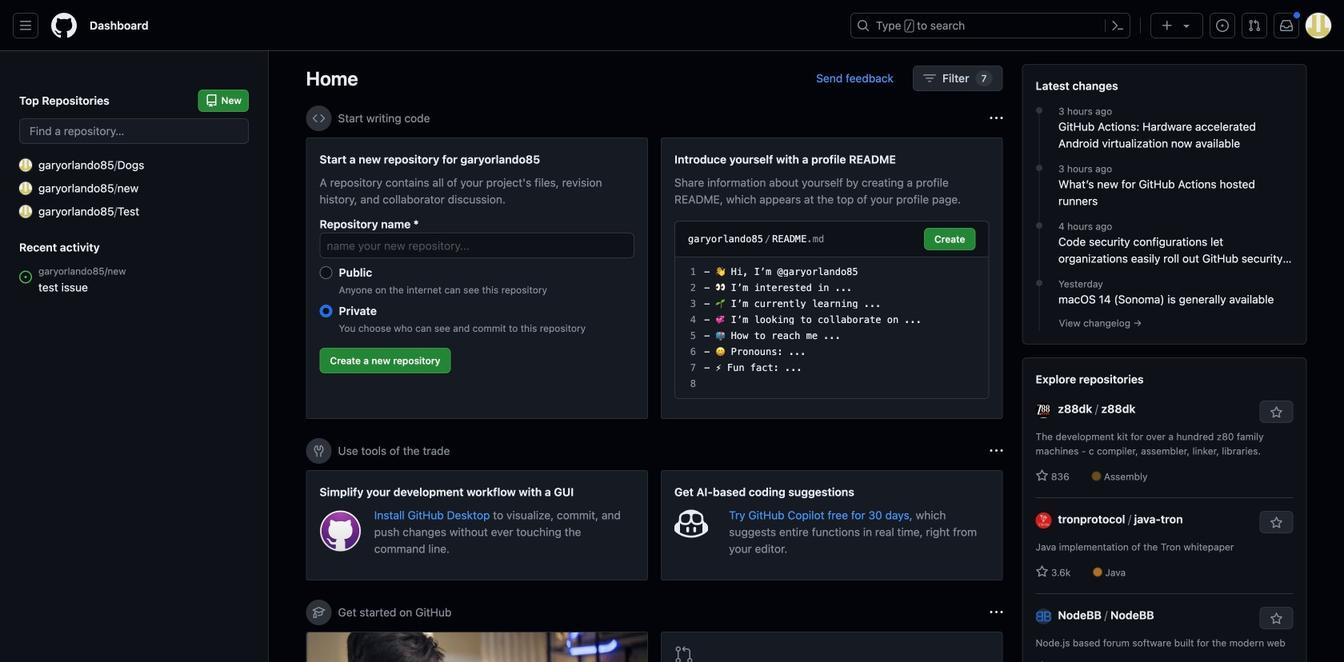 Task type: describe. For each thing, give the bounding box(es) containing it.
triangle down image
[[1180, 19, 1193, 32]]

why am i seeing this? image for what is github? element at the left bottom
[[990, 607, 1003, 619]]

explore repositories navigation
[[1022, 358, 1307, 663]]

start a new repository element
[[306, 138, 648, 419]]

command palette image
[[1112, 19, 1124, 32]]

why am i seeing this? image for simplify your development workflow with a gui element
[[990, 445, 1003, 458]]

homepage image
[[51, 13, 77, 38]]

Top Repositories search field
[[19, 118, 249, 144]]

why am i seeing this? image
[[990, 112, 1003, 125]]

star this repository image for @z88dk profile icon
[[1270, 407, 1283, 419]]

star image for @z88dk profile icon
[[1036, 470, 1049, 483]]

mortar board image
[[312, 607, 325, 619]]

explore element
[[1022, 64, 1307, 663]]

@tronprotocol profile image
[[1036, 513, 1052, 529]]

@nodebb profile image
[[1036, 609, 1052, 625]]

code image
[[312, 112, 325, 125]]



Task type: vqa. For each thing, say whether or not it's contained in the screenshot.
needs more info
no



Task type: locate. For each thing, give the bounding box(es) containing it.
0 vertical spatial dot fill image
[[1033, 104, 1046, 117]]

get ai-based coding suggestions element
[[661, 471, 1003, 581]]

2 star this repository image from the top
[[1270, 613, 1283, 626]]

dogs image
[[19, 159, 32, 172]]

0 vertical spatial star image
[[1036, 470, 1049, 483]]

star image up @tronprotocol profile image
[[1036, 470, 1049, 483]]

new image
[[19, 182, 32, 195]]

introduce yourself with a profile readme element
[[661, 138, 1003, 419]]

2 star image from the top
[[1036, 566, 1049, 579]]

star image
[[1036, 470, 1049, 483], [1036, 566, 1049, 579]]

1 dot fill image from the top
[[1033, 104, 1046, 117]]

issue opened image
[[1216, 19, 1229, 32]]

0 vertical spatial star this repository image
[[1270, 407, 1283, 419]]

star image up @nodebb profile icon in the bottom right of the page
[[1036, 566, 1049, 579]]

none submit inside introduce yourself with a profile readme element
[[924, 228, 976, 250]]

3 dot fill image from the top
[[1033, 219, 1046, 232]]

star image for @tronprotocol profile image
[[1036, 566, 1049, 579]]

what is github? image
[[307, 633, 647, 663]]

1 vertical spatial dot fill image
[[1033, 162, 1046, 174]]

simplify your development workflow with a gui element
[[306, 471, 648, 581]]

Find a repository… text field
[[19, 118, 249, 144]]

dot fill image
[[1033, 104, 1046, 117], [1033, 162, 1046, 174], [1033, 219, 1046, 232]]

2 vertical spatial dot fill image
[[1033, 219, 1046, 232]]

github desktop image
[[320, 511, 361, 552]]

star this repository image
[[1270, 407, 1283, 419], [1270, 613, 1283, 626]]

1 vertical spatial star this repository image
[[1270, 613, 1283, 626]]

name your new repository... text field
[[320, 233, 635, 258]]

None submit
[[924, 228, 976, 250]]

1 why am i seeing this? image from the top
[[990, 445, 1003, 458]]

why am i seeing this? image
[[990, 445, 1003, 458], [990, 607, 1003, 619]]

0 vertical spatial why am i seeing this? image
[[990, 445, 1003, 458]]

2 why am i seeing this? image from the top
[[990, 607, 1003, 619]]

dot fill image
[[1033, 277, 1046, 290]]

filter image
[[923, 72, 936, 85]]

@z88dk profile image
[[1036, 402, 1052, 418]]

what is github? element
[[306, 632, 648, 663]]

notifications image
[[1280, 19, 1293, 32]]

git pull request image
[[675, 646, 694, 663]]

test image
[[19, 205, 32, 218]]

open issue image
[[19, 271, 32, 284]]

1 star this repository image from the top
[[1270, 407, 1283, 419]]

2 dot fill image from the top
[[1033, 162, 1046, 174]]

1 star image from the top
[[1036, 470, 1049, 483]]

star this repository image
[[1270, 517, 1283, 530]]

None radio
[[320, 266, 332, 279], [320, 305, 332, 318], [320, 266, 332, 279], [320, 305, 332, 318]]

1 vertical spatial why am i seeing this? image
[[990, 607, 1003, 619]]

star this repository image for @nodebb profile icon in the bottom right of the page
[[1270, 613, 1283, 626]]

1 vertical spatial star image
[[1036, 566, 1049, 579]]

git pull request image
[[1248, 19, 1261, 32]]

plus image
[[1161, 19, 1174, 32]]

tools image
[[312, 445, 325, 458]]



